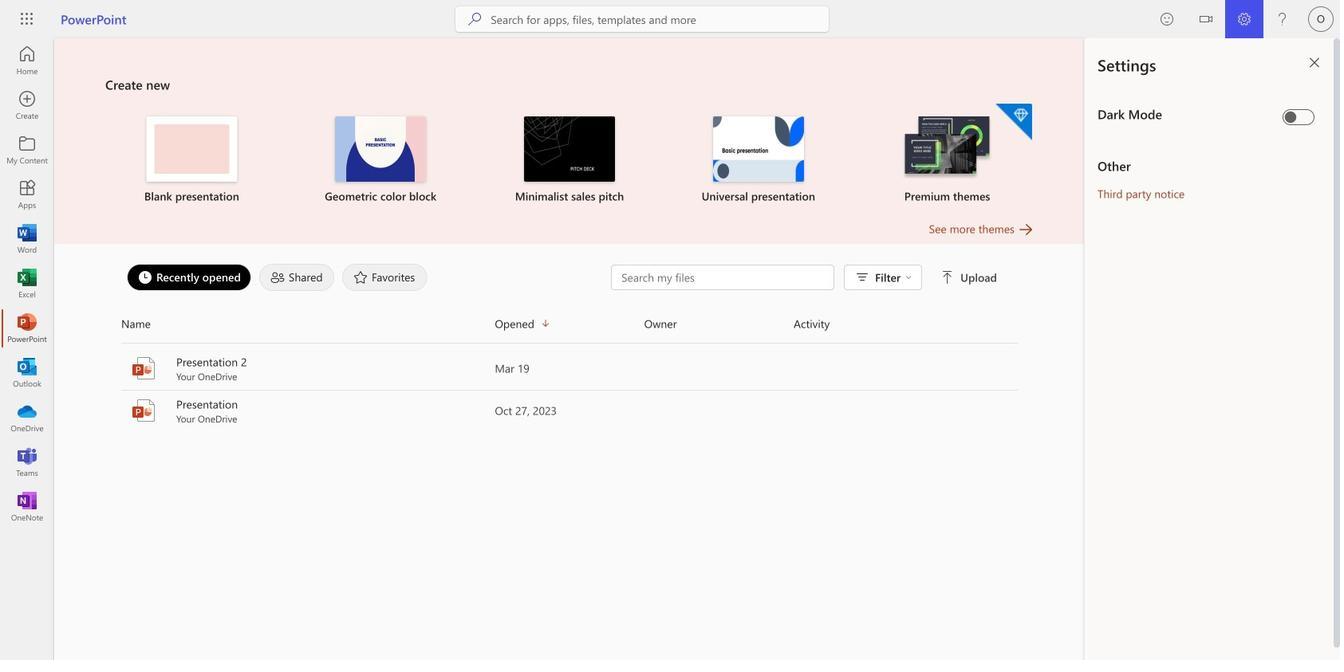 Task type: vqa. For each thing, say whether or not it's contained in the screenshot.

no



Task type: describe. For each thing, give the bounding box(es) containing it.
2 region from the left
[[1085, 38, 1340, 661]]

shared element
[[259, 264, 334, 291]]

universal presentation image
[[713, 116, 804, 182]]

name presentation cell
[[121, 396, 495, 425]]

universal presentation element
[[674, 116, 843, 204]]

geometric color block image
[[335, 116, 426, 182]]

Search my files text field
[[620, 270, 826, 286]]

recently opened element
[[127, 264, 251, 291]]

premium themes image
[[902, 116, 993, 180]]

create image
[[19, 97, 35, 113]]

outlook image
[[19, 365, 35, 381]]

1 region from the left
[[1037, 38, 1340, 661]]

powerpoint image
[[131, 356, 156, 381]]

geometric color block element
[[296, 116, 466, 204]]

word image
[[19, 231, 35, 247]]

name presentation 2 cell
[[121, 354, 495, 383]]

3 tab from the left
[[338, 264, 431, 291]]

displaying 2 out of 11 files. status
[[611, 265, 1000, 290]]

apps image
[[19, 187, 35, 203]]

2 tab from the left
[[255, 264, 338, 291]]

other element
[[1098, 157, 1321, 175]]



Task type: locate. For each thing, give the bounding box(es) containing it.
powerpoint image down powerpoint image
[[131, 398, 156, 424]]

0 vertical spatial powerpoint image
[[19, 321, 35, 337]]

tab
[[123, 264, 255, 291], [255, 264, 338, 291], [338, 264, 431, 291]]

minimalist sales pitch image
[[524, 116, 615, 182]]

Search box. Suggestions appear as you type. search field
[[491, 6, 829, 32]]

dark mode element
[[1098, 105, 1276, 123]]

onenote image
[[19, 499, 35, 515]]

region
[[1037, 38, 1340, 661], [1085, 38, 1340, 661]]

favorites element
[[342, 264, 427, 291]]

application
[[0, 38, 1085, 661]]

None search field
[[456, 6, 829, 32]]

0 horizontal spatial powerpoint image
[[19, 321, 35, 337]]

teams image
[[19, 455, 35, 471]]

1 vertical spatial powerpoint image
[[131, 398, 156, 424]]

navigation
[[0, 38, 54, 530]]

banner
[[0, 0, 1340, 41]]

main content
[[54, 38, 1085, 432]]

list
[[105, 102, 1034, 220]]

powerpoint image up the outlook icon
[[19, 321, 35, 337]]

premium templates diamond image
[[996, 104, 1032, 140]]

excel image
[[19, 276, 35, 292]]

1 horizontal spatial powerpoint image
[[131, 398, 156, 424]]

my content image
[[19, 142, 35, 158]]

tab list
[[123, 260, 611, 295]]

row
[[121, 311, 1018, 344]]

activity, column 4 of 4 column header
[[794, 311, 1018, 337]]

blank presentation element
[[107, 116, 277, 204]]

minimalist sales pitch element
[[485, 116, 654, 204]]

powerpoint image inside name presentation cell
[[131, 398, 156, 424]]

home image
[[19, 53, 35, 69]]

1 tab from the left
[[123, 264, 255, 291]]

premium themes element
[[862, 104, 1032, 204]]

onedrive image
[[19, 410, 35, 426]]

powerpoint image
[[19, 321, 35, 337], [131, 398, 156, 424]]



